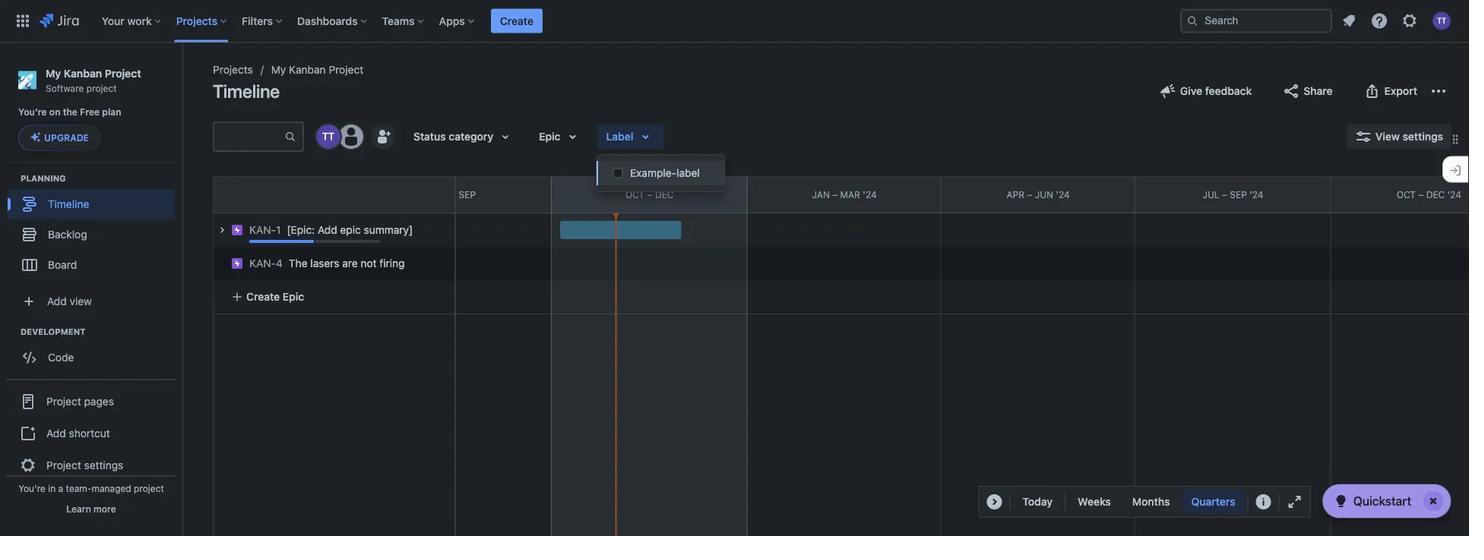 Task type: describe. For each thing, give the bounding box(es) containing it.
jul for jul – sep
[[432, 189, 448, 200]]

create epic button
[[222, 284, 445, 311]]

months
[[1132, 496, 1170, 508]]

my for my kanban project
[[271, 63, 286, 76]]

summary]
[[364, 224, 413, 236]]

category
[[449, 130, 493, 143]]

mar
[[840, 189, 860, 200]]

kanban for my kanban project
[[289, 63, 326, 76]]

settings for project settings
[[84, 459, 123, 472]]

– for jul – sep '24
[[1222, 189, 1227, 200]]

filters button
[[237, 9, 288, 33]]

team-
[[66, 483, 92, 494]]

view settings image
[[1354, 128, 1372, 146]]

project settings link
[[6, 449, 176, 482]]

jul – sep '24
[[1203, 189, 1264, 200]]

apps button
[[435, 9, 480, 33]]

epic button
[[530, 125, 591, 149]]

lasers
[[310, 257, 339, 270]]

you're for you're on the free plan
[[18, 107, 47, 118]]

epic inside button
[[283, 291, 304, 303]]

group containing project pages
[[6, 379, 176, 487]]

weeks button
[[1069, 490, 1120, 515]]

apps
[[439, 14, 465, 27]]

the
[[63, 107, 77, 118]]

epic
[[340, 224, 361, 236]]

4
[[276, 257, 283, 270]]

teams
[[382, 14, 415, 27]]

view
[[70, 295, 92, 307]]

search image
[[1186, 15, 1199, 27]]

planning group
[[8, 172, 182, 285]]

primary element
[[9, 0, 1180, 42]]

you're for you're in a team-managed project
[[18, 483, 46, 494]]

code link
[[8, 342, 175, 373]]

sep for jul – sep '24
[[1230, 189, 1247, 200]]

today
[[1023, 496, 1053, 508]]

label
[[677, 167, 700, 179]]

firing
[[380, 257, 405, 270]]

epic image
[[231, 224, 243, 236]]

0 vertical spatial timeline
[[213, 81, 280, 102]]

add shortcut button
[[6, 418, 176, 449]]

oct for oct – dec '24
[[1397, 189, 1416, 200]]

settings for view settings
[[1403, 130, 1443, 143]]

banner containing your work
[[0, 0, 1469, 43]]

dec for oct – dec
[[655, 189, 674, 200]]

status
[[413, 130, 446, 143]]

backlog
[[48, 228, 87, 241]]

give feedback button
[[1150, 79, 1261, 103]]

code
[[48, 351, 74, 364]]

kan- for 1
[[249, 224, 276, 236]]

kan-4 link
[[249, 256, 283, 271]]

development
[[21, 327, 85, 337]]

development group
[[8, 326, 182, 377]]

quickstart button
[[1323, 485, 1451, 518]]

– for apr – jun '24
[[1027, 189, 1032, 200]]

'24 for jul – sep '24
[[1250, 189, 1264, 200]]

quarters
[[1191, 496, 1236, 508]]

cell inside 'timeline' grid
[[213, 214, 455, 247]]

status category
[[413, 130, 493, 143]]

learn more button
[[66, 503, 116, 515]]

add for add view
[[47, 295, 67, 307]]

status category button
[[404, 125, 524, 149]]

oct – dec
[[626, 189, 674, 200]]

project inside my kanban project software project
[[86, 83, 117, 93]]

view settings button
[[1347, 125, 1451, 149]]

project up the add shortcut
[[46, 395, 81, 408]]

work
[[127, 14, 152, 27]]

add for add shortcut
[[46, 427, 66, 440]]

your work
[[102, 14, 152, 27]]

kan-4 the lasers are not firing
[[249, 257, 405, 270]]

plan
[[102, 107, 121, 118]]

in
[[48, 483, 56, 494]]

project inside "link"
[[46, 459, 81, 472]]

a
[[58, 483, 63, 494]]

my kanban project software project
[[46, 67, 141, 93]]

sep for jul – sep
[[459, 189, 476, 200]]

timeline link
[[8, 189, 175, 219]]

– for oct – dec '24
[[1418, 189, 1424, 200]]

you're in a team-managed project
[[18, 483, 164, 494]]

project pages link
[[6, 385, 176, 418]]

give feedback
[[1180, 85, 1252, 97]]

jan
[[812, 189, 830, 200]]

timeline grid
[[162, 176, 1469, 537]]

planning
[[21, 173, 66, 183]]

enter full screen image
[[1286, 493, 1304, 512]]

appswitcher icon image
[[14, 12, 32, 30]]

– for oct – dec
[[647, 189, 653, 200]]

apr – jun '24
[[1007, 189, 1070, 200]]

months button
[[1123, 490, 1179, 515]]

project settings
[[46, 459, 123, 472]]

add view button
[[9, 286, 173, 316]]

jan – mar '24
[[812, 189, 877, 200]]

Search timeline text field
[[214, 123, 284, 150]]

add shortcut
[[46, 427, 110, 440]]

are
[[342, 257, 358, 270]]

[epic:
[[287, 224, 315, 236]]

1 vertical spatial project
[[134, 483, 164, 494]]

apr
[[1007, 189, 1025, 200]]

feedback
[[1205, 85, 1252, 97]]

free
[[80, 107, 100, 118]]

export icon image
[[1363, 82, 1381, 100]]

'24 for jan – mar '24
[[863, 189, 877, 200]]

project pages
[[46, 395, 114, 408]]

timeline inside timeline link
[[48, 198, 89, 210]]

kan- for 4
[[249, 257, 276, 270]]

example-label
[[630, 167, 700, 179]]

export
[[1384, 85, 1418, 97]]



Task type: vqa. For each thing, say whether or not it's contained in the screenshot.
1st the Jul from the right
yes



Task type: locate. For each thing, give the bounding box(es) containing it.
2 – from the left
[[647, 189, 653, 200]]

kanban inside my kanban project software project
[[64, 67, 102, 79]]

project right the managed
[[134, 483, 164, 494]]

0 vertical spatial projects
[[176, 14, 217, 27]]

1 vertical spatial row
[[205, 243, 455, 280]]

settings image
[[1401, 12, 1419, 30]]

label
[[606, 130, 633, 143]]

label button
[[597, 125, 664, 149]]

0 horizontal spatial create
[[246, 291, 280, 303]]

1 oct from the left
[[626, 189, 645, 200]]

timeline
[[213, 81, 280, 102], [48, 198, 89, 210]]

Search field
[[1180, 9, 1332, 33]]

1 jul from the left
[[432, 189, 448, 200]]

add people image
[[374, 128, 392, 146]]

quarters button
[[1182, 490, 1245, 515]]

2 vertical spatial add
[[46, 427, 66, 440]]

create for create
[[500, 14, 534, 27]]

row up kan-1 [epic: add epic summary] at the left
[[214, 177, 455, 214]]

1 vertical spatial you're
[[18, 483, 46, 494]]

development image
[[2, 323, 21, 341]]

– for jul – sep
[[451, 189, 456, 200]]

your
[[102, 14, 125, 27]]

dashboards button
[[293, 9, 373, 33]]

software
[[46, 83, 84, 93]]

my for my kanban project software project
[[46, 67, 61, 79]]

projects link
[[213, 61, 253, 79]]

project up plan
[[105, 67, 141, 79]]

1 horizontal spatial settings
[[1403, 130, 1443, 143]]

on
[[49, 107, 60, 118]]

help image
[[1370, 12, 1389, 30]]

learn
[[66, 504, 91, 515]]

board link
[[8, 250, 175, 280]]

jul
[[432, 189, 448, 200], [1203, 189, 1220, 200]]

1 '24 from the left
[[863, 189, 877, 200]]

today button
[[1013, 490, 1062, 515]]

projects for projects link
[[213, 63, 253, 76]]

share
[[1304, 85, 1333, 97]]

managed
[[92, 483, 131, 494]]

1 – from the left
[[451, 189, 456, 200]]

1 sep from the left
[[459, 189, 476, 200]]

oct down "view settings"
[[1397, 189, 1416, 200]]

column header inside 'timeline' grid
[[162, 177, 356, 213]]

jul for jul – sep '24
[[1203, 189, 1220, 200]]

view settings
[[1376, 130, 1443, 143]]

0 horizontal spatial kanban
[[64, 67, 102, 79]]

row containing kan-4
[[205, 243, 455, 280]]

0 horizontal spatial project
[[86, 83, 117, 93]]

weeks
[[1078, 496, 1111, 508]]

–
[[451, 189, 456, 200], [647, 189, 653, 200], [832, 189, 838, 200], [1027, 189, 1032, 200], [1222, 189, 1227, 200], [1418, 189, 1424, 200]]

1 horizontal spatial project
[[134, 483, 164, 494]]

settings inside "link"
[[84, 459, 123, 472]]

1 horizontal spatial epic
[[539, 130, 561, 143]]

create down kan-4 link
[[246, 291, 280, 303]]

1 horizontal spatial jul
[[1203, 189, 1220, 200]]

oct for oct – dec
[[626, 189, 645, 200]]

2 dec from the left
[[1426, 189, 1445, 200]]

cell containing kan-1
[[213, 214, 455, 247]]

epic inside dropdown button
[[539, 130, 561, 143]]

kanban down dashboards
[[289, 63, 326, 76]]

0 vertical spatial epic
[[539, 130, 561, 143]]

2 jul from the left
[[1203, 189, 1220, 200]]

create right apps dropdown button
[[500, 14, 534, 27]]

your work button
[[97, 9, 167, 33]]

epic
[[539, 130, 561, 143], [283, 291, 304, 303]]

2 sep from the left
[[1230, 189, 1247, 200]]

share image
[[1282, 82, 1301, 100]]

1 horizontal spatial my
[[271, 63, 286, 76]]

0 vertical spatial kan-
[[249, 224, 276, 236]]

my inside my kanban project software project
[[46, 67, 61, 79]]

upgrade button
[[19, 126, 100, 150]]

add inside button
[[46, 427, 66, 440]]

0 vertical spatial project
[[86, 83, 117, 93]]

2 '24 from the left
[[1056, 189, 1070, 200]]

epic down the
[[283, 291, 304, 303]]

– for jan – mar '24
[[832, 189, 838, 200]]

dashboards
[[297, 14, 358, 27]]

add left "view"
[[47, 295, 67, 307]]

not
[[361, 257, 377, 270]]

5 – from the left
[[1222, 189, 1227, 200]]

backlog link
[[8, 219, 175, 250]]

kanban up software at the left of the page
[[64, 67, 102, 79]]

1 vertical spatial add
[[47, 295, 67, 307]]

export button
[[1354, 79, 1427, 103]]

filters
[[242, 14, 273, 27]]

dismiss quickstart image
[[1421, 489, 1446, 514]]

upgrade
[[44, 133, 89, 143]]

jul – sep
[[432, 189, 476, 200]]

create epic
[[246, 291, 304, 303]]

create inside 'timeline' grid
[[246, 291, 280, 303]]

projects inside dropdown button
[[176, 14, 217, 27]]

add left epic at left
[[318, 224, 337, 236]]

add view
[[47, 295, 92, 307]]

0 horizontal spatial oct
[[626, 189, 645, 200]]

kan- right epic image
[[249, 257, 276, 270]]

my kanban project
[[271, 63, 363, 76]]

3 – from the left
[[832, 189, 838, 200]]

projects button
[[172, 9, 233, 33]]

oct down the example- on the left of the page
[[626, 189, 645, 200]]

2 you're from the top
[[18, 483, 46, 494]]

kan-1 [epic: add epic summary]
[[249, 224, 413, 236]]

dec
[[655, 189, 674, 200], [1426, 189, 1445, 200]]

settings up the managed
[[84, 459, 123, 472]]

1 vertical spatial epic
[[283, 291, 304, 303]]

1 horizontal spatial oct
[[1397, 189, 1416, 200]]

settings
[[1403, 130, 1443, 143], [84, 459, 123, 472]]

1 vertical spatial create
[[246, 291, 280, 303]]

row group
[[213, 176, 455, 214], [205, 214, 455, 314]]

'24 for apr – jun '24
[[1056, 189, 1070, 200]]

1 horizontal spatial sep
[[1230, 189, 1247, 200]]

4 '24 from the left
[[1448, 189, 1461, 200]]

1 kan- from the top
[[249, 224, 276, 236]]

add inside dropdown button
[[47, 295, 67, 307]]

legend image
[[1255, 493, 1273, 512]]

projects up sidebar navigation icon
[[176, 14, 217, 27]]

settings right 'view'
[[1403, 130, 1443, 143]]

view
[[1376, 130, 1400, 143]]

0 vertical spatial you're
[[18, 107, 47, 118]]

0 horizontal spatial jul
[[432, 189, 448, 200]]

add left the shortcut
[[46, 427, 66, 440]]

1 you're from the top
[[18, 107, 47, 118]]

example-
[[630, 167, 677, 179]]

4 – from the left
[[1027, 189, 1032, 200]]

notifications image
[[1340, 12, 1358, 30]]

project up a
[[46, 459, 81, 472]]

row group containing kan-1
[[205, 214, 455, 314]]

pages
[[84, 395, 114, 408]]

0 horizontal spatial settings
[[84, 459, 123, 472]]

my kanban project link
[[271, 61, 363, 79]]

board
[[48, 258, 77, 271]]

quickstart
[[1353, 494, 1411, 509]]

check image
[[1332, 493, 1350, 511]]

project up plan
[[86, 83, 117, 93]]

give
[[1180, 85, 1202, 97]]

0 vertical spatial create
[[500, 14, 534, 27]]

the
[[289, 257, 308, 270]]

learn more
[[66, 504, 116, 515]]

shortcut
[[69, 427, 110, 440]]

epic image
[[231, 258, 243, 270]]

epic left 'label'
[[539, 130, 561, 143]]

add
[[318, 224, 337, 236], [47, 295, 67, 307], [46, 427, 66, 440]]

kan- right epic icon on the top left of the page
[[249, 224, 276, 236]]

1
[[276, 224, 281, 236]]

0 vertical spatial add
[[318, 224, 337, 236]]

projects for the projects dropdown button
[[176, 14, 217, 27]]

timeline up 'backlog'
[[48, 198, 89, 210]]

0 horizontal spatial my
[[46, 67, 61, 79]]

'24
[[863, 189, 877, 200], [1056, 189, 1070, 200], [1250, 189, 1264, 200], [1448, 189, 1461, 200]]

2 oct from the left
[[1397, 189, 1416, 200]]

0 horizontal spatial epic
[[283, 291, 304, 303]]

group
[[6, 379, 176, 487]]

cell
[[213, 214, 455, 247]]

1 vertical spatial kan-
[[249, 257, 276, 270]]

create for create epic
[[246, 291, 280, 303]]

more
[[94, 504, 116, 515]]

your profile and settings image
[[1433, 12, 1451, 30]]

'24 for oct – dec '24
[[1448, 189, 1461, 200]]

dec for oct – dec '24
[[1426, 189, 1445, 200]]

2 kan- from the top
[[249, 257, 276, 270]]

kan- inside cell
[[249, 224, 276, 236]]

timeline down projects link
[[213, 81, 280, 102]]

create button
[[491, 9, 543, 33]]

my right projects link
[[271, 63, 286, 76]]

column header
[[162, 177, 356, 213]]

dec down "view settings"
[[1426, 189, 1445, 200]]

0 vertical spatial settings
[[1403, 130, 1443, 143]]

kanban for my kanban project software project
[[64, 67, 102, 79]]

jun
[[1035, 189, 1053, 200]]

1 horizontal spatial create
[[500, 14, 534, 27]]

project down dashboards dropdown button on the top of the page
[[329, 63, 363, 76]]

oct – dec '24
[[1397, 189, 1461, 200]]

0 horizontal spatial dec
[[655, 189, 674, 200]]

terry turtle image
[[316, 125, 341, 149]]

sidebar navigation image
[[166, 61, 199, 91]]

1 horizontal spatial dec
[[1426, 189, 1445, 200]]

6 – from the left
[[1418, 189, 1424, 200]]

you're left in
[[18, 483, 46, 494]]

projects right sidebar navigation icon
[[213, 63, 253, 76]]

1 vertical spatial settings
[[84, 459, 123, 472]]

unassigned image
[[339, 125, 363, 149]]

dec down example-label
[[655, 189, 674, 200]]

add inside cell
[[318, 224, 337, 236]]

0 horizontal spatial timeline
[[48, 198, 89, 210]]

you're on the free plan
[[18, 107, 121, 118]]

my
[[271, 63, 286, 76], [46, 67, 61, 79]]

1 vertical spatial projects
[[213, 63, 253, 76]]

project inside my kanban project software project
[[105, 67, 141, 79]]

1 dec from the left
[[655, 189, 674, 200]]

1 vertical spatial timeline
[[48, 198, 89, 210]]

0 vertical spatial row
[[214, 177, 455, 214]]

create
[[500, 14, 534, 27], [246, 291, 280, 303]]

teams button
[[377, 9, 430, 33]]

you're left on
[[18, 107, 47, 118]]

1 horizontal spatial timeline
[[213, 81, 280, 102]]

my up software at the left of the page
[[46, 67, 61, 79]]

show child issues image
[[213, 221, 231, 239]]

1 horizontal spatial kanban
[[289, 63, 326, 76]]

settings inside popup button
[[1403, 130, 1443, 143]]

share button
[[1273, 79, 1342, 103]]

planning image
[[2, 169, 21, 187]]

banner
[[0, 0, 1469, 43]]

oct
[[626, 189, 645, 200], [1397, 189, 1416, 200]]

3 '24 from the left
[[1250, 189, 1264, 200]]

row down kan-1 [epic: add epic summary] at the left
[[205, 243, 455, 280]]

0 horizontal spatial sep
[[459, 189, 476, 200]]

row
[[214, 177, 455, 214], [205, 243, 455, 280]]

jira image
[[40, 12, 79, 30], [40, 12, 79, 30]]

create inside the primary element
[[500, 14, 534, 27]]



